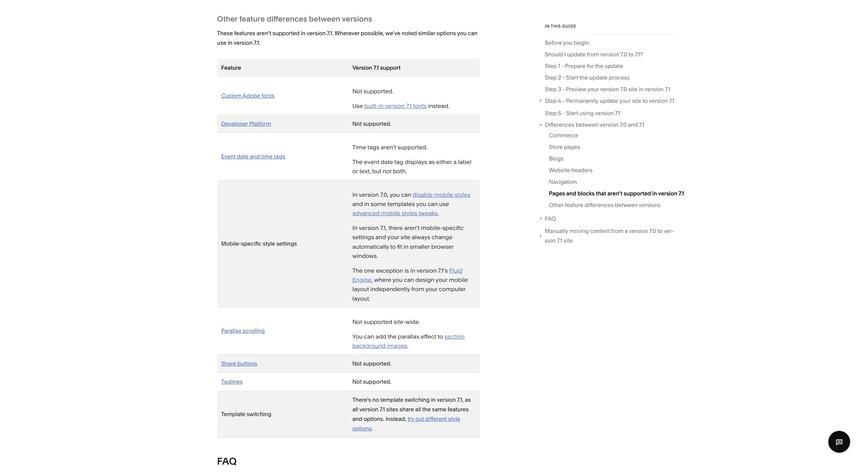 Task type: vqa. For each thing, say whether or not it's contained in the screenshot.
Step 1 - Prepare for the update link
yes



Task type: locate. For each thing, give the bounding box(es) containing it.
options inside try out different style options
[[353, 426, 372, 433]]

1 horizontal spatial between
[[576, 122, 599, 129]]

2 step from the top
[[545, 74, 557, 81]]

one
[[364, 267, 375, 275]]

differences
[[545, 122, 575, 129]]

from up the for
[[587, 51, 599, 58]]

0 vertical spatial tags
[[368, 144, 380, 151]]

1 vertical spatial from
[[612, 228, 624, 235]]

1 start from the top
[[566, 74, 578, 81]]

1 horizontal spatial as
[[465, 397, 471, 404]]

0 horizontal spatial features
[[234, 30, 255, 37]]

0 horizontal spatial 7.1.
[[254, 39, 260, 46]]

0 vertical spatial in
[[545, 24, 550, 29]]

1 vertical spatial styles
[[402, 210, 418, 217]]

store
[[549, 144, 563, 151]]

mobile for can
[[434, 191, 454, 198]]

section background images link
[[353, 333, 465, 350]]

fit
[[397, 243, 402, 250]]

step left 4 at the right
[[545, 98, 557, 104]]

1 horizontal spatial 7.1,
[[457, 397, 464, 404]]

1 vertical spatial other feature differences between versions
[[549, 202, 661, 209]]

1 horizontal spatial settings
[[353, 234, 374, 241]]

1 horizontal spatial specific
[[443, 225, 464, 232]]

mobile right disable at the top of the page
[[434, 191, 454, 198]]

between down step 5 - start using version 7.1 link
[[576, 122, 599, 129]]

version
[[307, 30, 326, 37], [234, 39, 253, 46], [601, 51, 620, 58], [600, 86, 619, 93], [645, 86, 664, 93], [649, 98, 668, 104], [385, 102, 405, 110], [595, 110, 614, 117], [600, 122, 619, 129], [659, 190, 678, 197], [359, 191, 379, 198], [359, 225, 379, 232], [629, 228, 648, 235], [417, 267, 437, 275], [437, 397, 456, 404], [360, 407, 379, 414]]

0 vertical spatial from
[[587, 51, 599, 58]]

from down design
[[412, 286, 424, 293]]

date inside the event date tag displays as either a label or text, but not both.
[[381, 159, 393, 166]]

1 horizontal spatial other
[[549, 202, 564, 209]]

step inside "link"
[[545, 98, 557, 104]]

from down faq "link"
[[612, 228, 624, 235]]

0 horizontal spatial .
[[372, 426, 373, 433]]

1 horizontal spatial style
[[448, 416, 461, 423]]

1 vertical spatial tags
[[274, 153, 285, 160]]

1 vertical spatial as
[[465, 397, 471, 404]]

mobile
[[434, 191, 454, 198], [381, 210, 400, 217], [449, 277, 468, 284]]

developer
[[221, 121, 248, 127]]

1 horizontal spatial versions
[[639, 202, 661, 209]]

7.1
[[374, 64, 379, 71], [665, 86, 671, 93], [670, 98, 675, 104], [406, 102, 412, 110], [615, 110, 621, 117], [640, 122, 645, 129], [679, 190, 684, 197], [557, 238, 563, 245], [380, 407, 385, 414]]

0 horizontal spatial style
[[263, 241, 275, 248]]

0 horizontal spatial options
[[353, 426, 372, 433]]

update down the for
[[589, 74, 608, 81]]

supported. up "no"
[[363, 379, 392, 386]]

1 the from the top
[[353, 159, 363, 166]]

supported inside these features aren't supported in version 7.1. wherever possible, we've noted similar options you can use in version 7.1.
[[273, 30, 300, 37]]

1 vertical spatial fonts
[[413, 102, 427, 110]]

step for step 5 - start using version 7.1
[[545, 110, 557, 117]]

your down step 3 - preview your version 7.0 site in version 7.1 'link'
[[620, 98, 631, 104]]

and down 'navigation' link
[[567, 190, 577, 197]]

the up out
[[423, 407, 431, 414]]

0 horizontal spatial use
[[217, 39, 227, 46]]

can inside these features aren't supported in version 7.1. wherever possible, we've noted similar options you can use in version 7.1.
[[468, 30, 478, 37]]

from inside 'should i update from version 7.0 to 7.1?' link
[[587, 51, 599, 58]]

to
[[629, 51, 634, 58], [643, 98, 648, 104], [658, 228, 663, 235], [391, 243, 396, 250], [438, 333, 443, 341]]

differences
[[267, 14, 307, 24], [585, 202, 614, 209]]

moving
[[570, 228, 589, 235]]

4 step from the top
[[545, 98, 557, 104]]

step for step 4 - permanently update your site to version 7.1
[[545, 98, 557, 104]]

2 vertical spatial .
[[372, 426, 373, 433]]

out
[[416, 416, 424, 423]]

0 vertical spatial specific
[[443, 225, 464, 232]]

2 vertical spatial between
[[615, 202, 638, 209]]

a left 'label'
[[454, 159, 457, 166]]

1 vertical spatial .
[[408, 343, 409, 350]]

site inside in version 7.1, there aren't mobile-specific settings and your site always change automatically to fit in smaller browser windows.
[[401, 234, 411, 241]]

aren't
[[257, 30, 271, 37], [381, 144, 396, 151], [608, 190, 623, 197], [404, 225, 420, 232]]

in inside in version 7.1, there aren't mobile-specific settings and your site always change automatically to fit in smaller browser windows.
[[353, 225, 358, 232]]

2 not from the top
[[353, 121, 362, 127]]

computer
[[439, 286, 466, 293]]

0 vertical spatial a
[[454, 159, 457, 166]]

0 horizontal spatial tags
[[274, 153, 285, 160]]

not for taglines
[[353, 379, 362, 386]]

2 vertical spatial in
[[353, 225, 358, 232]]

mobile inside ', where you can design your mobile layout independently from your computer layout.'
[[449, 277, 468, 284]]

pages
[[564, 144, 581, 151]]

step inside 'link'
[[545, 86, 557, 93]]

0 horizontal spatial styles
[[402, 210, 418, 217]]

, where you can design your mobile layout independently from your computer layout.
[[353, 277, 468, 302]]

in
[[301, 30, 306, 37], [228, 39, 232, 46], [639, 86, 644, 93], [379, 102, 384, 110], [653, 190, 657, 197], [365, 201, 369, 208], [404, 243, 409, 250], [411, 267, 416, 275], [431, 397, 436, 404]]

not up there's
[[353, 379, 362, 386]]

- right 1
[[562, 63, 564, 69]]

0 vertical spatial mobile
[[434, 191, 454, 198]]

template
[[381, 397, 404, 404]]

options.
[[364, 416, 385, 423]]

1 vertical spatial start
[[566, 110, 578, 117]]

between down pages and blocks that aren't supported in version 7.1 link at the right top of page
[[615, 202, 638, 209]]

- inside "link"
[[563, 98, 565, 104]]

not supported. for developer platform
[[353, 121, 392, 127]]

developer platform
[[221, 121, 271, 127]]

not down 'background'
[[353, 361, 362, 368]]

in down advanced
[[353, 225, 358, 232]]

0 vertical spatial use
[[217, 39, 227, 46]]

displays
[[405, 159, 427, 166]]

- right "5"
[[563, 110, 565, 117]]

and up advanced
[[353, 201, 363, 208]]

0 horizontal spatial supported
[[273, 30, 300, 37]]

from for manually moving content from a version 7.0 to ver sion 7.1 site
[[612, 228, 624, 235]]

features right same at the bottom right of the page
[[448, 407, 469, 414]]

a
[[454, 159, 457, 166], [625, 228, 628, 235]]

all down there's
[[353, 407, 358, 414]]

7.1,
[[380, 225, 387, 232], [457, 397, 464, 404]]

for
[[587, 63, 594, 69]]

1 vertical spatial a
[[625, 228, 628, 235]]

styles down 'templates'
[[402, 210, 418, 217]]

the inside there's no template switching in version 7.1, as all version 7.1 sites share all the same features and options. instead,
[[423, 407, 431, 414]]

2 start from the top
[[566, 110, 578, 117]]

not supported. down built-
[[353, 121, 392, 127]]

5 step from the top
[[545, 110, 557, 117]]

1 horizontal spatial features
[[448, 407, 469, 414]]

- for 3
[[563, 86, 565, 93]]

date right event
[[237, 153, 249, 160]]

update inside 'should i update from version 7.0 to 7.1?' link
[[568, 51, 586, 58]]

site up fit
[[401, 234, 411, 241]]

switching up share
[[405, 397, 430, 404]]

between up wherever
[[309, 14, 341, 24]]

1 horizontal spatial 7.1.
[[327, 30, 334, 37]]

site inside "link"
[[632, 98, 642, 104]]

1 horizontal spatial use
[[439, 201, 449, 208]]

3 step from the top
[[545, 86, 557, 93]]

platform
[[249, 121, 271, 127]]

2 not supported. from the top
[[353, 121, 392, 127]]

0 horizontal spatial as
[[429, 159, 435, 166]]

start right "5"
[[566, 110, 578, 117]]

from inside manually moving content from a version 7.0 to ver sion 7.1 site
[[612, 228, 624, 235]]

0 vertical spatial differences
[[267, 14, 307, 24]]

start
[[566, 74, 578, 81], [566, 110, 578, 117]]

0 horizontal spatial fonts
[[262, 92, 275, 99]]

your inside "link"
[[620, 98, 631, 104]]

2 horizontal spatial between
[[615, 202, 638, 209]]

1 vertical spatial style
[[448, 416, 461, 423]]

use
[[217, 39, 227, 46], [439, 201, 449, 208]]

custom adobe fonts
[[221, 92, 275, 99]]

0 vertical spatial start
[[566, 74, 578, 81]]

7.0 down process
[[621, 86, 627, 93]]

step 5 - start using version 7.1 link
[[545, 109, 621, 120]]

parallax
[[221, 328, 241, 335]]

a inside manually moving content from a version 7.0 to ver sion 7.1 site
[[625, 228, 628, 235]]

0 vertical spatial fonts
[[262, 92, 275, 99]]

1 step from the top
[[545, 63, 557, 69]]

0 vertical spatial supported
[[273, 30, 300, 37]]

differences between version 7.0 and 7.1 button
[[538, 120, 675, 130]]

and down step 4 - permanently update your site to version 7.1 "link"
[[628, 122, 638, 129]]

step left 1
[[545, 63, 557, 69]]

7.0 left 7.1?
[[621, 51, 627, 58]]

versions
[[342, 14, 372, 24], [639, 202, 661, 209]]

as inside the event date tag displays as either a label or text, but not both.
[[429, 159, 435, 166]]

parallax
[[398, 333, 420, 341]]

switching right template
[[247, 412, 272, 418]]

0 vertical spatial features
[[234, 30, 255, 37]]

and up automatically
[[376, 234, 386, 241]]

as
[[429, 159, 435, 166], [465, 397, 471, 404]]

features
[[234, 30, 255, 37], [448, 407, 469, 414]]

. inside in version 7.0, you can disable mobile styles and in some templates you can use advanced mobile styles tweaks .
[[438, 210, 439, 217]]

0 vertical spatial versions
[[342, 14, 372, 24]]

2 vertical spatial mobile
[[449, 277, 468, 284]]

there's
[[353, 397, 371, 404]]

0 vertical spatial options
[[437, 30, 456, 37]]

not supported. down 'background'
[[353, 361, 392, 368]]

manually moving content from a version 7.0 to ver sion 7.1 site link
[[545, 227, 675, 246]]

manually moving content from a version 7.0 to ver sion 7.1 site button
[[538, 227, 675, 246]]

- right 3
[[563, 86, 565, 93]]

step left 3
[[545, 86, 557, 93]]

fonts right adobe
[[262, 92, 275, 99]]

use down disable mobile styles link
[[439, 201, 449, 208]]

fluid engine link
[[353, 267, 463, 284]]

manually moving content from a version 7.0 to ver sion 7.1 site
[[545, 228, 674, 245]]

7.0 inside "link"
[[620, 122, 627, 129]]

your down design
[[426, 286, 438, 293]]

4 not supported. from the top
[[353, 379, 392, 386]]

0 vertical spatial switching
[[405, 397, 430, 404]]

in left this
[[545, 24, 550, 29]]

version inside in version 7.0, you can disable mobile styles and in some templates you can use advanced mobile styles tweaks .
[[359, 191, 379, 198]]

in inside in version 7.0, you can disable mobile styles and in some templates you can use advanced mobile styles tweaks .
[[365, 201, 369, 208]]

not up use
[[353, 88, 362, 95]]

in inside in version 7.0, you can disable mobile styles and in some templates you can use advanced mobile styles tweaks .
[[353, 191, 358, 198]]

other feature differences between versions
[[217, 14, 372, 24], [549, 202, 661, 209]]

5
[[558, 110, 562, 117]]

1 horizontal spatial from
[[587, 51, 599, 58]]

1 horizontal spatial a
[[625, 228, 628, 235]]

should i update from version 7.0 to 7.1? link
[[545, 50, 643, 61]]

not supported. up built-
[[353, 88, 395, 95]]

1 vertical spatial feature
[[565, 202, 584, 209]]

update right i
[[568, 51, 586, 58]]

options right similar
[[437, 30, 456, 37]]

can
[[468, 30, 478, 37], [401, 191, 412, 198], [428, 201, 438, 208], [404, 277, 414, 284], [364, 333, 374, 341]]

version inside manually moving content from a version 7.0 to ver sion 7.1 site
[[629, 228, 648, 235]]

style inside try out different style options
[[448, 416, 461, 423]]

step for step 1 - prepare for the update
[[545, 63, 557, 69]]

update
[[568, 51, 586, 58], [605, 63, 624, 69], [589, 74, 608, 81], [600, 98, 619, 104]]

1 horizontal spatial all
[[416, 407, 421, 414]]

0 horizontal spatial from
[[412, 286, 424, 293]]

- inside 'link'
[[563, 86, 565, 93]]

7.1 inside manually moving content from a version 7.0 to ver sion 7.1 site
[[557, 238, 563, 245]]

try out different style options link
[[353, 416, 461, 433]]

date
[[237, 153, 249, 160], [381, 159, 393, 166]]

. down the parallax
[[408, 343, 409, 350]]

site down "moving"
[[564, 238, 573, 245]]

either
[[437, 159, 452, 166]]

supported. for taglines
[[363, 379, 392, 386]]

supported. down 'background'
[[363, 361, 392, 368]]

site-
[[394, 319, 406, 326]]

you inside these features aren't supported in version 7.1. wherever possible, we've noted similar options you can use in version 7.1.
[[457, 30, 467, 37]]

effect
[[421, 333, 437, 341]]

step for step 3 - preview your version 7.0 site in version 7.1
[[545, 86, 557, 93]]

. up mobile-
[[438, 210, 439, 217]]

exception
[[376, 267, 403, 275]]

your inside 'link'
[[588, 86, 599, 93]]

7.1, inside there's no template switching in version 7.1, as all version 7.1 sites share all the same features and options. instead,
[[457, 397, 464, 404]]

your inside in version 7.1, there aren't mobile-specific settings and your site always change automatically to fit in smaller browser windows.
[[388, 234, 400, 241]]

in for in version 7.0, you can disable mobile styles and in some templates you can use advanced mobile styles tweaks .
[[353, 191, 358, 198]]

1 vertical spatial other
[[549, 202, 564, 209]]

smaller
[[410, 243, 430, 250]]

0 vertical spatial the
[[353, 159, 363, 166]]

not supported. up "no"
[[353, 379, 392, 386]]

0 vertical spatial feature
[[239, 14, 265, 24]]

no
[[373, 397, 379, 404]]

the up "engine"
[[353, 267, 363, 275]]

7.0 left ver
[[650, 228, 656, 235]]

1 horizontal spatial switching
[[405, 397, 430, 404]]

and inside in version 7.0, you can disable mobile styles and in some templates you can use advanced mobile styles tweaks .
[[353, 201, 363, 208]]

templates
[[388, 201, 415, 208]]

a down faq "link"
[[625, 228, 628, 235]]

adobe
[[243, 92, 260, 99]]

you
[[353, 333, 363, 341]]

0 vertical spatial other
[[217, 14, 238, 24]]

the event date tag displays as either a label or text, but not both.
[[353, 159, 472, 175]]

step left 2
[[545, 74, 557, 81]]

not down use
[[353, 121, 362, 127]]

from inside ', where you can design your mobile layout independently from your computer layout.'
[[412, 286, 424, 293]]

is
[[405, 267, 409, 275]]

1 vertical spatial 7.1,
[[457, 397, 464, 404]]

and left 'options.'
[[353, 416, 363, 423]]

images
[[387, 343, 408, 350]]

other down the pages
[[549, 202, 564, 209]]

5 not from the top
[[353, 379, 362, 386]]

update up process
[[605, 63, 624, 69]]

1 horizontal spatial differences
[[585, 202, 614, 209]]

2 vertical spatial supported
[[364, 319, 392, 326]]

options down 'options.'
[[353, 426, 372, 433]]

your down "there"
[[388, 234, 400, 241]]

1 horizontal spatial .
[[408, 343, 409, 350]]

styles down 'label'
[[455, 191, 471, 198]]

other feature differences between versions link
[[549, 201, 661, 212]]

0 horizontal spatial a
[[454, 159, 457, 166]]

fonts left instead.
[[413, 102, 427, 110]]

1 vertical spatial between
[[576, 122, 599, 129]]

mobile down fluid
[[449, 277, 468, 284]]

not up you
[[353, 319, 362, 326]]

4 not from the top
[[353, 361, 362, 368]]

7.1 inside step 5 - start using version 7.1 link
[[615, 110, 621, 117]]

version inside "link"
[[600, 122, 619, 129]]

supported. down built-
[[363, 121, 392, 127]]

background
[[353, 343, 386, 350]]

1 vertical spatial switching
[[247, 412, 272, 418]]

update down step 3 - preview your version 7.0 site in version 7.1 'link'
[[600, 98, 619, 104]]

step 1 - prepare for the update
[[545, 63, 624, 69]]

- right 2
[[563, 74, 565, 81]]

possible,
[[361, 30, 384, 37]]

other up these
[[217, 14, 238, 24]]

in up advanced
[[353, 191, 358, 198]]

1 vertical spatial supported
[[624, 190, 651, 197]]

style
[[263, 241, 275, 248], [448, 416, 461, 423]]

0 horizontal spatial other
[[217, 14, 238, 24]]

1 horizontal spatial date
[[381, 159, 393, 166]]

1 vertical spatial features
[[448, 407, 469, 414]]

0 vertical spatial style
[[263, 241, 275, 248]]

1 horizontal spatial supported
[[364, 319, 392, 326]]

site down step 3 - preview your version 7.0 site in version 7.1 'link'
[[632, 98, 642, 104]]

1 vertical spatial options
[[353, 426, 372, 433]]

0 vertical spatial as
[[429, 159, 435, 166]]

step
[[545, 63, 557, 69], [545, 74, 557, 81], [545, 86, 557, 93], [545, 98, 557, 104], [545, 110, 557, 117]]

version inside in version 7.1, there aren't mobile-specific settings and your site always change automatically to fit in smaller browser windows.
[[359, 225, 379, 232]]

date up not
[[381, 159, 393, 166]]

1 vertical spatial mobile
[[381, 210, 400, 217]]

site down process
[[629, 86, 638, 93]]

not supported. for share buttons
[[353, 361, 392, 368]]

you inside ', where you can design your mobile layout independently from your computer layout.'
[[393, 277, 403, 284]]

0 horizontal spatial specific
[[241, 241, 262, 248]]

use down these
[[217, 39, 227, 46]]

2 horizontal spatial from
[[612, 228, 624, 235]]

features right these
[[234, 30, 255, 37]]

instead.
[[428, 102, 450, 110]]

in for in version 7.1, there aren't mobile-specific settings and your site always change automatically to fit in smaller browser windows.
[[353, 225, 358, 232]]

0 horizontal spatial all
[[353, 407, 358, 414]]

step left "5"
[[545, 110, 557, 117]]

the up or
[[353, 159, 363, 166]]

1 horizontal spatial feature
[[565, 202, 584, 209]]

mobile down 'templates'
[[381, 210, 400, 217]]

and inside there's no template switching in version 7.1, as all version 7.1 sites share all the same features and options. instead,
[[353, 416, 363, 423]]

7.0,
[[380, 191, 389, 198]]

0 horizontal spatial 7.1,
[[380, 225, 387, 232]]

start down prepare
[[566, 74, 578, 81]]

switching
[[405, 397, 430, 404], [247, 412, 272, 418]]

1 vertical spatial use
[[439, 201, 449, 208]]

7.0 down step 4 - permanently update your site to version 7.1 "link"
[[620, 122, 627, 129]]

. for effect
[[408, 343, 409, 350]]

advanced
[[353, 210, 380, 217]]

1
[[558, 63, 561, 69]]

independently
[[371, 286, 410, 293]]

0 vertical spatial between
[[309, 14, 341, 24]]

. down 'options.'
[[372, 426, 373, 433]]

3 not supported. from the top
[[353, 361, 392, 368]]

7.0 inside manually moving content from a version 7.0 to ver sion 7.1 site
[[650, 228, 656, 235]]

1 vertical spatial versions
[[639, 202, 661, 209]]

2 the from the top
[[353, 267, 363, 275]]

step 4 - permanently update your site to version 7.1 button
[[538, 96, 675, 106]]

your
[[588, 86, 599, 93], [620, 98, 631, 104], [388, 234, 400, 241], [436, 277, 448, 284], [426, 286, 438, 293]]

can inside ', where you can design your mobile layout independently from your computer layout.'
[[404, 277, 414, 284]]

1 vertical spatial the
[[353, 267, 363, 275]]

0 horizontal spatial settings
[[276, 241, 297, 248]]

1 vertical spatial differences
[[585, 202, 614, 209]]

time
[[353, 144, 366, 151]]

all
[[353, 407, 358, 414], [416, 407, 421, 414]]

the for the one exception is in version 7.1's
[[353, 267, 363, 275]]

in inside there's no template switching in version 7.1, as all version 7.1 sites share all the same features and options. instead,
[[431, 397, 436, 404]]

2 horizontal spatial .
[[438, 210, 439, 217]]

- right 4 at the right
[[563, 98, 565, 104]]

the inside the event date tag displays as either a label or text, but not both.
[[353, 159, 363, 166]]

1 horizontal spatial options
[[437, 30, 456, 37]]

tags
[[368, 144, 380, 151], [274, 153, 285, 160]]

aren't inside these features aren't supported in version 7.1. wherever possible, we've noted similar options you can use in version 7.1.
[[257, 30, 271, 37]]

supported. for developer platform
[[363, 121, 392, 127]]

in inside 'link'
[[639, 86, 644, 93]]

time tags aren't supported.
[[353, 144, 428, 151]]

your down the step 2 - start the update process link
[[588, 86, 599, 93]]

all up out
[[416, 407, 421, 414]]

1 vertical spatial in
[[353, 191, 358, 198]]



Task type: describe. For each thing, give the bounding box(es) containing it.
not supported. for taglines
[[353, 379, 392, 386]]

aren't inside in version 7.1, there aren't mobile-specific settings and your site always change automatically to fit in smaller browser windows.
[[404, 225, 420, 232]]

1 horizontal spatial styles
[[455, 191, 471, 198]]

disable mobile styles link
[[413, 191, 471, 198]]

2
[[558, 74, 562, 81]]

7.1 inside differences between version 7.0 and 7.1 "link"
[[640, 122, 645, 129]]

7.0 inside 'link'
[[621, 86, 627, 93]]

0 vertical spatial 7.1.
[[327, 30, 334, 37]]

always
[[412, 234, 431, 241]]

to inside "link"
[[643, 98, 648, 104]]

supported. up built-
[[364, 88, 394, 95]]

2 all from the left
[[416, 407, 421, 414]]

label
[[458, 159, 472, 166]]

section
[[445, 333, 465, 341]]

not for share buttons
[[353, 361, 362, 368]]

before you begin
[[545, 39, 589, 46]]

mobile for design
[[449, 277, 468, 284]]

supported. up displays
[[398, 144, 428, 151]]

that
[[596, 190, 607, 197]]

0 horizontal spatial switching
[[247, 412, 272, 418]]

tag
[[395, 159, 404, 166]]

your down 7.1's
[[436, 277, 448, 284]]

1 not from the top
[[353, 88, 362, 95]]

step 1 - prepare for the update link
[[545, 61, 624, 73]]

- for 4
[[563, 98, 565, 104]]

1 horizontal spatial fonts
[[413, 102, 427, 110]]

some
[[371, 201, 386, 208]]

0 horizontal spatial versions
[[342, 14, 372, 24]]

0 horizontal spatial differences
[[267, 14, 307, 24]]

settings inside in version 7.1, there aren't mobile-specific settings and your site always change automatically to fit in smaller browser windows.
[[353, 234, 374, 241]]

event date and time tags link
[[221, 153, 285, 160]]

fluid
[[449, 267, 463, 275]]

prepare
[[565, 63, 586, 69]]

between inside "link"
[[576, 122, 599, 129]]

7.1 inside there's no template switching in version 7.1, as all version 7.1 sites share all the same features and options. instead,
[[380, 407, 385, 414]]

navigation link
[[549, 177, 577, 189]]

built-in version 7.1 fonts link
[[365, 102, 427, 110]]

where
[[374, 277, 391, 284]]

step for step 2 - start the update process
[[545, 74, 557, 81]]

. for version
[[372, 426, 373, 433]]

commerce link
[[549, 131, 579, 142]]

7.1 inside step 4 - permanently update your site to version 7.1 "link"
[[670, 98, 675, 104]]

4
[[558, 98, 561, 104]]

we've
[[386, 30, 401, 37]]

share buttons link
[[221, 361, 257, 368]]

add
[[376, 333, 387, 341]]

i
[[565, 51, 566, 58]]

to inside in version 7.1, there aren't mobile-specific settings and your site always change automatically to fit in smaller browser windows.
[[391, 243, 396, 250]]

a inside the event date tag displays as either a label or text, but not both.
[[454, 159, 457, 166]]

supported. for share buttons
[[363, 361, 392, 368]]

taglines
[[221, 379, 243, 386]]

3
[[558, 86, 562, 93]]

in version 7.1, there aren't mobile-specific settings and your site always change automatically to fit in smaller browser windows.
[[353, 225, 464, 260]]

0 horizontal spatial between
[[309, 14, 341, 24]]

version
[[353, 64, 372, 71]]

blogs
[[549, 155, 564, 162]]

the up the images
[[388, 333, 397, 341]]

the right the for
[[595, 63, 604, 69]]

features inside there's no template switching in version 7.1, as all version 7.1 sites share all the same features and options. instead,
[[448, 407, 469, 414]]

text,
[[360, 168, 371, 175]]

1 horizontal spatial tags
[[368, 144, 380, 151]]

step 4 - permanently update your site to version 7.1
[[545, 98, 675, 104]]

mobile-
[[221, 241, 241, 248]]

features inside these features aren't supported in version 7.1. wherever possible, we've noted similar options you can use in version 7.1.
[[234, 30, 255, 37]]

to inside manually moving content from a version 7.0 to ver sion 7.1 site
[[658, 228, 663, 235]]

website
[[549, 167, 570, 174]]

as inside there's no template switching in version 7.1, as all version 7.1 sites share all the same features and options. instead,
[[465, 397, 471, 404]]

not for developer platform
[[353, 121, 362, 127]]

fluid engine
[[353, 267, 463, 284]]

share buttons
[[221, 361, 257, 368]]

both.
[[393, 168, 407, 175]]

store pages link
[[549, 142, 581, 154]]

7.1, inside in version 7.1, there aren't mobile-specific settings and your site always change automatically to fit in smaller browser windows.
[[380, 225, 387, 232]]

should
[[545, 51, 563, 58]]

use inside these features aren't supported in version 7.1. wherever possible, we've noted similar options you can use in version 7.1.
[[217, 39, 227, 46]]

blogs link
[[549, 154, 564, 166]]

7.1 inside pages and blocks that aren't supported in version 7.1 link
[[679, 190, 684, 197]]

- for 5
[[563, 110, 565, 117]]

built-
[[365, 102, 379, 110]]

site inside manually moving content from a version 7.0 to ver sion 7.1 site
[[564, 238, 573, 245]]

feature
[[221, 64, 241, 71]]

website headers link
[[549, 166, 593, 177]]

- for 1
[[562, 63, 564, 69]]

custom adobe fonts link
[[221, 92, 275, 99]]

event date and time tags
[[221, 153, 285, 160]]

and left time
[[250, 153, 260, 160]]

template
[[221, 412, 245, 418]]

step 3 - preview your version 7.0 site in version 7.1
[[545, 86, 671, 93]]

0 horizontal spatial other feature differences between versions
[[217, 14, 372, 24]]

use built-in version 7.1 fonts instead.
[[353, 102, 450, 110]]

permanently
[[566, 98, 599, 104]]

blocks
[[578, 190, 595, 197]]

using
[[580, 110, 594, 117]]

automatically
[[353, 243, 389, 250]]

event
[[364, 159, 380, 166]]

1 all from the left
[[353, 407, 358, 414]]

engine
[[353, 277, 372, 284]]

before you begin link
[[545, 38, 589, 50]]

navigation
[[549, 179, 577, 186]]

specific inside in version 7.1, there aren't mobile-specific settings and your site always change automatically to fit in smaller browser windows.
[[443, 225, 464, 232]]

use inside in version 7.0, you can disable mobile styles and in some templates you can use advanced mobile styles tweaks .
[[439, 201, 449, 208]]

0 horizontal spatial date
[[237, 153, 249, 160]]

in inside in version 7.1, there aren't mobile-specific settings and your site always change automatically to fit in smaller browser windows.
[[404, 243, 409, 250]]

these features aren't supported in version 7.1. wherever possible, we've noted similar options you can use in version 7.1.
[[217, 30, 478, 46]]

but
[[372, 168, 381, 175]]

step 3 - preview your version 7.0 site in version 7.1 link
[[545, 85, 671, 96]]

options inside these features aren't supported in version 7.1. wherever possible, we've noted similar options you can use in version 7.1.
[[437, 30, 456, 37]]

buttons
[[238, 361, 257, 368]]

content
[[591, 228, 610, 235]]

site inside 'link'
[[629, 86, 638, 93]]

start for using
[[566, 110, 578, 117]]

layout.
[[353, 295, 370, 302]]

the down step 1 - prepare for the update link
[[580, 74, 588, 81]]

scrolling
[[243, 328, 265, 335]]

step 5 - start using version 7.1
[[545, 110, 621, 117]]

- for 2
[[563, 74, 565, 81]]

event
[[221, 153, 236, 160]]

7.1 inside step 3 - preview your version 7.0 site in version 7.1 'link'
[[665, 86, 671, 93]]

3 not from the top
[[353, 319, 362, 326]]

manually
[[545, 228, 568, 235]]

headers
[[572, 167, 593, 174]]

,
[[372, 277, 373, 284]]

in for in this guide
[[545, 24, 550, 29]]

and inside "link"
[[628, 122, 638, 129]]

switching inside there's no template switching in version 7.1, as all version 7.1 sites share all the same features and options. instead,
[[405, 397, 430, 404]]

1 not supported. from the top
[[353, 88, 395, 95]]

not supported site-wide.
[[353, 319, 420, 326]]

update inside step 4 - permanently update your site to version 7.1 "link"
[[600, 98, 619, 104]]

start for the
[[566, 74, 578, 81]]

1 vertical spatial specific
[[241, 241, 262, 248]]

template switching
[[221, 412, 272, 418]]

this
[[551, 24, 561, 29]]

ver
[[664, 228, 674, 235]]

the for the event date tag displays as either a label or text, but not both.
[[353, 159, 363, 166]]

website headers
[[549, 167, 593, 174]]

the one exception is in version 7.1's
[[353, 267, 449, 275]]

from for should i update from version 7.0 to 7.1?
[[587, 51, 599, 58]]

and inside in version 7.1, there aren't mobile-specific settings and your site always change automatically to fit in smaller browser windows.
[[376, 234, 386, 241]]

1 horizontal spatial other feature differences between versions
[[549, 202, 661, 209]]

faq
[[545, 216, 556, 223]]

step 2 - start the update process link
[[545, 73, 630, 85]]

version inside "link"
[[649, 98, 668, 104]]

not
[[383, 168, 392, 175]]



